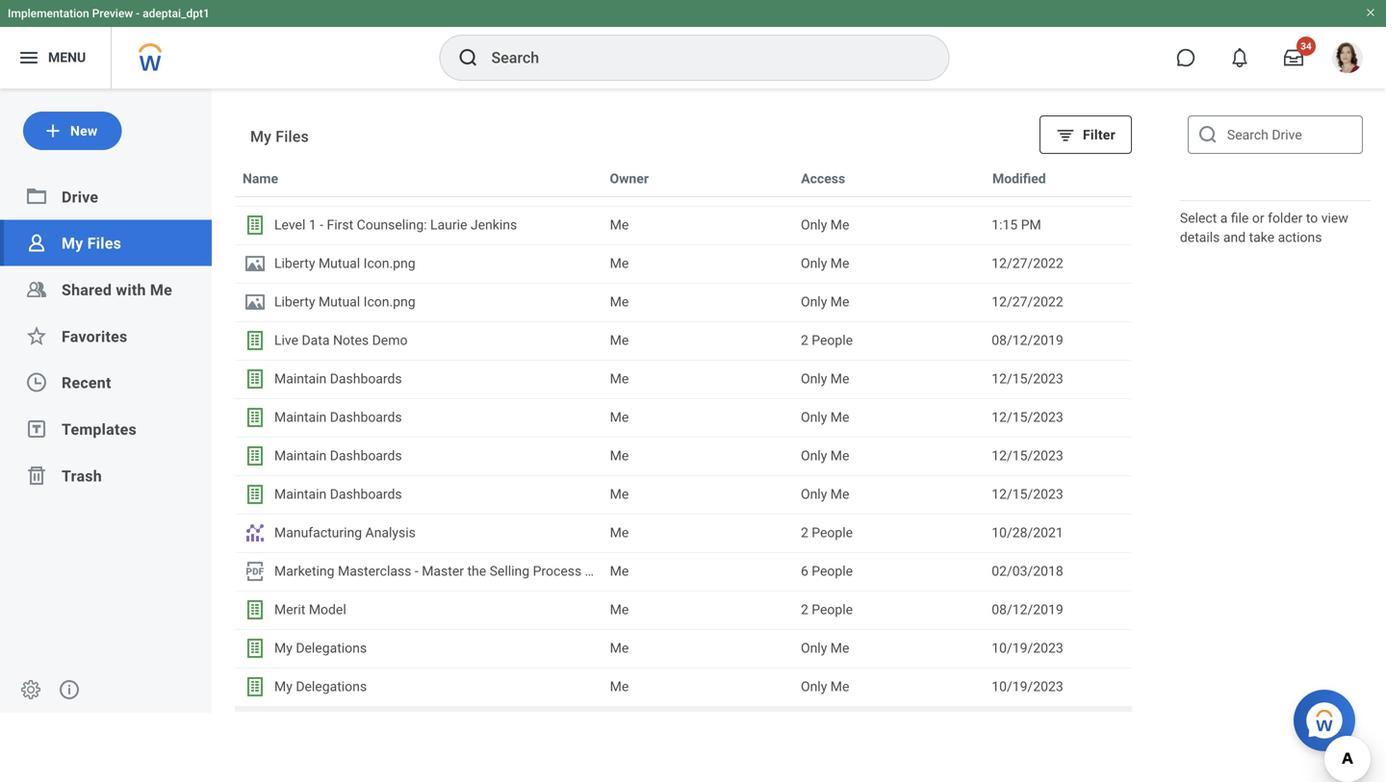 Task type: vqa. For each thing, say whether or not it's contained in the screenshot.
Me cell associated with row containing Merit Model
yes



Task type: describe. For each thing, give the bounding box(es) containing it.
inbox large image
[[1284, 48, 1304, 67]]

only for only me link related to 13th me cell from the top
[[801, 641, 827, 657]]

file
[[1231, 210, 1249, 226]]

9 row from the top
[[235, 476, 1132, 514]]

08/12/2019 for live data notes demo
[[992, 333, 1064, 349]]

take
[[1249, 230, 1275, 246]]

only for only me link for third me cell
[[801, 256, 827, 272]]

details
[[1180, 230, 1220, 246]]

modified
[[993, 171, 1046, 187]]

people for merit model
[[812, 602, 853, 618]]

workbook image for 13th row from the top of the grid containing name
[[244, 637, 267, 660]]

only for only me link for first me cell from the bottom of the item list element
[[801, 679, 827, 695]]

people for marketing masterclass - master the selling process (dale carnegie).pdf
[[812, 564, 853, 580]]

liberty mutual icon.png link for 4th me cell from the top
[[244, 291, 595, 314]]

menu
[[48, 50, 86, 66]]

select
[[1180, 210, 1217, 226]]

templates
[[62, 421, 137, 439]]

2 for live data notes demo
[[801, 333, 809, 349]]

select a file or folder to view details and take actions
[[1180, 210, 1349, 246]]

document image inside 'me' row
[[244, 175, 267, 198]]

workbook image for 13th me cell from the top
[[244, 637, 267, 660]]

only me for only me link for third me cell
[[801, 256, 850, 272]]

dashboards for maintain dashboards link for seventh me cell from the bottom
[[330, 448, 402, 464]]

workbook image for 2nd me cell
[[244, 214, 267, 237]]

and
[[1224, 230, 1246, 246]]

adeptai_dpt1
[[143, 7, 210, 20]]

folder open image
[[25, 185, 48, 208]]

my delegations link for first me cell from the bottom of the item list element
[[244, 676, 595, 699]]

dashboards for maintain dashboards link associated with sixth me cell from the bottom
[[330, 487, 402, 503]]

filter
[[1083, 127, 1116, 143]]

maintain for maintain dashboards link for 9th me cell from the bottom
[[274, 371, 327, 387]]

carnegie).pdf
[[620, 564, 701, 580]]

1 delegations from the top
[[296, 641, 367, 657]]

12/15/2023 for only me link related to 9th me cell from the bottom
[[992, 371, 1064, 387]]

14 row from the top
[[235, 668, 1132, 707]]

14 me cell from the top
[[602, 669, 793, 706]]

with
[[116, 281, 146, 299]]

2 people for live data notes demo
[[801, 333, 853, 349]]

dashboards for maintain dashboards link for 9th me cell from the bottom
[[330, 371, 402, 387]]

4 me cell from the top
[[602, 284, 793, 321]]

data
[[302, 333, 330, 349]]

1
[[309, 217, 316, 233]]

only for only me link for eighth me cell from the bottom of the item list element
[[801, 410, 827, 426]]

analysis
[[365, 525, 416, 541]]

only me link for 2nd me cell
[[801, 215, 976, 236]]

only for sixth me cell from the bottom's only me link
[[801, 487, 827, 503]]

justify image
[[17, 46, 40, 69]]

owner
[[610, 171, 649, 187]]

13 row from the top
[[235, 630, 1132, 668]]

live data notes demo
[[274, 333, 408, 349]]

maintain dashboards link for 9th me cell from the bottom
[[244, 368, 595, 391]]

1:15
[[992, 217, 1018, 233]]

access button
[[797, 168, 849, 191]]

search image
[[457, 46, 480, 69]]

liberty mutual icon.png link for third me cell
[[244, 252, 595, 275]]

10/28/2021
[[992, 525, 1064, 541]]

trash
[[62, 467, 102, 486]]

row containing manufacturing analysis
[[235, 514, 1132, 553]]

star image
[[25, 325, 48, 348]]

row containing marketing masterclass - master the selling process (dale carnegie).pdf
[[235, 553, 1132, 591]]

trash button
[[62, 467, 102, 486]]

maintain for maintain dashboards link associated with sixth me cell from the bottom
[[274, 487, 327, 503]]

only me link for 4th me cell from the top
[[801, 292, 976, 313]]

34 button
[[1273, 37, 1316, 79]]

people for live data notes demo
[[812, 333, 853, 349]]

4 row from the top
[[235, 283, 1132, 322]]

my files inside item list element
[[250, 128, 309, 146]]

only for seventh me cell from the bottom only me link
[[801, 448, 827, 464]]

only me for only me link related to 9th me cell from the bottom
[[801, 371, 850, 387]]

icon.png for liberty mutual icon.png link for 4th me cell from the top
[[364, 294, 416, 310]]

2 people link for live data notes demo
[[801, 330, 976, 351]]

1 vertical spatial files
[[87, 235, 121, 253]]

files inside item list element
[[276, 128, 309, 146]]

item list element
[[212, 89, 1155, 745]]

8 me cell from the top
[[602, 438, 793, 475]]

12/15/2023 for only me link for eighth me cell from the bottom of the item list element
[[992, 410, 1064, 426]]

only me for only me link associated with 2nd me cell
[[801, 217, 850, 233]]

process
[[533, 564, 582, 580]]

13 me cell from the top
[[602, 631, 793, 667]]

search drive field
[[1188, 116, 1363, 154]]

3 me cell from the top
[[602, 246, 793, 282]]

7 row from the top
[[235, 399, 1132, 437]]

document image inside 'me' row
[[244, 175, 267, 198]]

maintain dashboards link for seventh me cell from the bottom
[[244, 445, 595, 468]]

maintain dashboards for maintain dashboards link corresponding to eighth me cell from the bottom of the item list element
[[274, 410, 402, 426]]

implementation preview -   adeptai_dpt1
[[8, 7, 210, 20]]

liberty for liberty mutual icon.png link associated with third me cell
[[274, 256, 315, 272]]

master
[[422, 564, 464, 580]]

5 me cell from the top
[[602, 323, 793, 359]]

08/12/2019 for merit model
[[992, 602, 1064, 618]]

my delegations link for 13th me cell from the top
[[244, 637, 595, 660]]

maintain for maintain dashboards link for seventh me cell from the bottom
[[274, 448, 327, 464]]

1:15 pm
[[992, 217, 1041, 233]]

merit model link
[[244, 599, 595, 622]]

icon.png for liberty mutual icon.png link associated with third me cell
[[364, 256, 416, 272]]

recent button
[[62, 374, 111, 392]]

maintain dashboards for maintain dashboards link for 9th me cell from the bottom
[[274, 371, 402, 387]]

people for manufacturing analysis
[[812, 525, 853, 541]]

12/27/2022 for only me link for third me cell
[[992, 256, 1064, 272]]

2 people link for merit model
[[801, 600, 976, 621]]

notes
[[333, 333, 369, 349]]

view
[[1322, 210, 1349, 226]]

- for first
[[320, 217, 324, 233]]

gear image
[[19, 679, 42, 702]]

clock image
[[25, 371, 48, 394]]

merit model
[[274, 602, 346, 618]]

new
[[70, 123, 98, 139]]

shared with me
[[62, 281, 172, 299]]

only me link for seventh me cell from the bottom
[[801, 446, 976, 467]]

manufacturing
[[274, 525, 362, 541]]

maintain dashboards for maintain dashboards link associated with sixth me cell from the bottom
[[274, 487, 402, 503]]

recent
[[62, 374, 111, 392]]

6 people link
[[801, 561, 976, 582]]

level 1 - first counseling: laurie jenkins
[[274, 217, 517, 233]]

12/27/2022 for 4th me cell from the top's only me link
[[992, 294, 1064, 310]]

filter image
[[1056, 125, 1075, 144]]

only for 4th me cell from the top's only me link
[[801, 294, 827, 310]]

maintain for maintain dashboards link corresponding to eighth me cell from the bottom of the item list element
[[274, 410, 327, 426]]

only me for sixth me cell from the bottom's only me link
[[801, 487, 850, 503]]

live data notes demo link
[[244, 329, 595, 352]]



Task type: locate. For each thing, give the bounding box(es) containing it.
9 only me link from the top
[[801, 677, 976, 698]]

only me
[[801, 217, 850, 233], [801, 256, 850, 272], [801, 294, 850, 310], [801, 371, 850, 387], [801, 410, 850, 426], [801, 448, 850, 464], [801, 487, 850, 503], [801, 641, 850, 657], [801, 679, 850, 695]]

1 my delegations from the top
[[274, 641, 367, 657]]

2 2 people from the top
[[801, 525, 853, 541]]

my files button
[[62, 235, 121, 253]]

model
[[309, 602, 346, 618]]

1 12/27/2022 from the top
[[992, 256, 1064, 272]]

6 only from the top
[[801, 448, 827, 464]]

3 only from the top
[[801, 294, 827, 310]]

templates button
[[62, 421, 137, 439]]

2 maintain dashboards link from the top
[[244, 406, 595, 429]]

2 maintain from the top
[[274, 410, 327, 426]]

liberty for liberty mutual icon.png link for 4th me cell from the top
[[274, 294, 315, 310]]

row
[[235, 159, 1132, 197], [235, 206, 1132, 245], [235, 245, 1132, 283], [235, 283, 1132, 322], [235, 322, 1132, 360], [235, 360, 1132, 399], [235, 399, 1132, 437], [235, 437, 1132, 476], [235, 476, 1132, 514], [235, 514, 1132, 553], [235, 553, 1132, 591], [235, 591, 1132, 630], [235, 630, 1132, 668], [235, 668, 1132, 707], [235, 707, 1132, 745]]

8 only from the top
[[801, 641, 827, 657]]

0 vertical spatial liberty mutual icon.png
[[274, 256, 416, 272]]

1 liberty mutual icon.png link from the top
[[244, 252, 595, 275]]

- left master
[[415, 564, 419, 580]]

4 dashboards from the top
[[330, 487, 402, 503]]

1 only me from the top
[[801, 217, 850, 233]]

3 people from the top
[[812, 564, 853, 580]]

only me for only me link related to 13th me cell from the top
[[801, 641, 850, 657]]

only for only me link related to 9th me cell from the bottom
[[801, 371, 827, 387]]

2 for merit model
[[801, 602, 809, 618]]

drive
[[62, 188, 99, 206]]

implementation
[[8, 7, 89, 20]]

level
[[274, 217, 306, 233]]

shared with me image
[[25, 278, 48, 301]]

5 only me from the top
[[801, 410, 850, 426]]

5 only me link from the top
[[801, 407, 976, 428]]

selling
[[490, 564, 530, 580]]

demo
[[372, 333, 408, 349]]

mutual down first
[[319, 256, 360, 272]]

my delegations for my delegations link corresponding to 13th me cell from the top
[[274, 641, 367, 657]]

user image
[[25, 232, 48, 255]]

me
[[610, 179, 629, 194], [610, 217, 629, 233], [831, 217, 850, 233], [610, 256, 629, 272], [831, 256, 850, 272], [150, 281, 172, 299], [610, 294, 629, 310], [831, 294, 850, 310], [610, 333, 629, 349], [610, 371, 629, 387], [831, 371, 850, 387], [610, 410, 629, 426], [831, 410, 850, 426], [610, 448, 629, 464], [831, 448, 850, 464], [610, 487, 629, 503], [831, 487, 850, 503], [610, 525, 629, 541], [610, 564, 629, 580], [610, 602, 629, 618], [610, 641, 629, 657], [831, 641, 850, 657], [610, 679, 629, 695], [831, 679, 850, 695]]

1 maintain dashboards from the top
[[274, 371, 402, 387]]

2 12/15/2023 from the top
[[992, 410, 1064, 426]]

2 people link for manufacturing analysis
[[801, 523, 976, 544]]

6
[[801, 564, 809, 580]]

only me link for first me cell from the bottom of the item list element
[[801, 677, 976, 698]]

6 people
[[801, 564, 853, 580]]

pm
[[1021, 217, 1041, 233]]

3 dashboards from the top
[[330, 448, 402, 464]]

maintain dashboards link
[[244, 368, 595, 391], [244, 406, 595, 429], [244, 445, 595, 468], [244, 483, 595, 506]]

me cell
[[602, 168, 793, 205], [602, 207, 793, 244], [602, 246, 793, 282], [602, 284, 793, 321], [602, 323, 793, 359], [602, 361, 793, 398], [602, 400, 793, 436], [602, 438, 793, 475], [602, 477, 793, 513], [602, 515, 793, 552], [602, 554, 793, 590], [602, 592, 793, 629], [602, 631, 793, 667], [602, 669, 793, 706]]

only me link for 9th me cell from the bottom
[[801, 369, 976, 390]]

2 people for manufacturing analysis
[[801, 525, 853, 541]]

jenkins
[[471, 217, 517, 233]]

filter button
[[1040, 116, 1132, 154]]

only
[[801, 217, 827, 233], [801, 256, 827, 272], [801, 294, 827, 310], [801, 371, 827, 387], [801, 410, 827, 426], [801, 448, 827, 464], [801, 487, 827, 503], [801, 641, 827, 657], [801, 679, 827, 695]]

7 me cell from the top
[[602, 400, 793, 436]]

liberty mutual icon.png for 4th me cell from the top
[[274, 294, 416, 310]]

2 icon.png from the top
[[364, 294, 416, 310]]

plus image
[[43, 121, 63, 141]]

6 only me link from the top
[[801, 446, 976, 467]]

3 2 people link from the top
[[801, 600, 976, 621]]

only me for 4th me cell from the top's only me link
[[801, 294, 850, 310]]

1 mutual from the top
[[319, 256, 360, 272]]

drive button
[[62, 188, 99, 206]]

- for adeptai_dpt1
[[136, 7, 140, 20]]

4 only me link from the top
[[801, 369, 976, 390]]

02/03/2018
[[992, 564, 1064, 580]]

3 row from the top
[[235, 245, 1132, 283]]

3 maintain from the top
[[274, 448, 327, 464]]

1 vertical spatial my files
[[62, 235, 121, 253]]

0 vertical spatial 2 people
[[801, 333, 853, 349]]

favorites
[[62, 328, 128, 346]]

workbook image
[[244, 329, 267, 352], [244, 368, 267, 391], [244, 368, 267, 391], [244, 445, 267, 468], [244, 445, 267, 468], [244, 599, 267, 622], [244, 637, 267, 660], [244, 676, 267, 699], [244, 676, 267, 699]]

dashboards
[[330, 371, 402, 387], [330, 410, 402, 426], [330, 448, 402, 464], [330, 487, 402, 503]]

4 maintain from the top
[[274, 487, 327, 503]]

marketing
[[274, 564, 335, 580]]

favorites button
[[62, 328, 128, 346]]

- inside menu banner
[[136, 7, 140, 20]]

2 2 from the top
[[801, 525, 809, 541]]

new button
[[23, 112, 122, 150]]

1 vertical spatial 2 people
[[801, 525, 853, 541]]

my delegations for first me cell from the bottom of the item list element my delegations link
[[274, 679, 367, 695]]

maintain dashboards
[[274, 371, 402, 387], [274, 410, 402, 426], [274, 448, 402, 464], [274, 487, 402, 503]]

document image
[[244, 175, 267, 198], [244, 252, 267, 275], [244, 560, 267, 583], [244, 560, 267, 583]]

1 horizontal spatial my files
[[250, 128, 309, 146]]

34
[[1301, 40, 1312, 52]]

2 horizontal spatial -
[[415, 564, 419, 580]]

1 maintain from the top
[[274, 371, 327, 387]]

trash image
[[25, 464, 48, 487]]

12/15/2023
[[992, 371, 1064, 387], [992, 410, 1064, 426], [992, 448, 1064, 464], [992, 487, 1064, 503]]

access
[[801, 171, 846, 187]]

first
[[327, 217, 353, 233]]

people
[[812, 333, 853, 349], [812, 525, 853, 541], [812, 564, 853, 580], [812, 602, 853, 618]]

2 vertical spatial 2
[[801, 602, 809, 618]]

1 liberty from the top
[[274, 256, 315, 272]]

maintain
[[274, 371, 327, 387], [274, 410, 327, 426], [274, 448, 327, 464], [274, 487, 327, 503]]

1 vertical spatial 10/19/2023
[[992, 679, 1064, 695]]

1 only from the top
[[801, 217, 827, 233]]

0 vertical spatial 12/27/2022
[[992, 256, 1064, 272]]

10 row from the top
[[235, 514, 1132, 553]]

6 me cell from the top
[[602, 361, 793, 398]]

5 only from the top
[[801, 410, 827, 426]]

files up name
[[276, 128, 309, 146]]

search image
[[1197, 123, 1220, 146]]

liberty mutual icon.png up live data notes demo
[[274, 294, 416, 310]]

10/19/2023 for 13th me cell from the top
[[992, 641, 1064, 657]]

only me link for 13th me cell from the top
[[801, 638, 976, 659]]

0 vertical spatial 2
[[801, 333, 809, 349]]

my files up shared
[[62, 235, 121, 253]]

only for only me link associated with 2nd me cell
[[801, 217, 827, 233]]

mutual
[[319, 256, 360, 272], [319, 294, 360, 310]]

0 vertical spatial my files
[[250, 128, 309, 146]]

6 row from the top
[[235, 360, 1132, 399]]

12/27/2022
[[992, 256, 1064, 272], [992, 294, 1064, 310]]

3 2 people from the top
[[801, 602, 853, 618]]

only me for seventh me cell from the bottom only me link
[[801, 448, 850, 464]]

1 my delegations link from the top
[[244, 637, 595, 660]]

row containing live data notes demo
[[235, 322, 1132, 360]]

workbook image for sixth row from the top
[[244, 368, 267, 391]]

me inside row
[[610, 179, 629, 194]]

4 people from the top
[[812, 602, 853, 618]]

owner button
[[606, 168, 653, 191]]

grid inside item list element
[[235, 159, 1132, 745]]

2 liberty from the top
[[274, 294, 315, 310]]

mutual for 4th me cell from the top
[[319, 294, 360, 310]]

name
[[243, 171, 278, 187]]

1 vertical spatial liberty
[[274, 294, 315, 310]]

row containing level 1 - first counseling: laurie jenkins
[[235, 206, 1132, 245]]

folder
[[1268, 210, 1303, 226]]

manufacturing analysis link
[[244, 522, 595, 545]]

0 vertical spatial mutual
[[319, 256, 360, 272]]

08/12/2019
[[992, 333, 1064, 349], [992, 602, 1064, 618]]

2 liberty mutual icon.png from the top
[[274, 294, 416, 310]]

workbook image for sixth me cell from the bottom
[[244, 483, 267, 506]]

or
[[1252, 210, 1265, 226]]

2 vertical spatial -
[[415, 564, 419, 580]]

9 only from the top
[[801, 679, 827, 695]]

0 horizontal spatial files
[[87, 235, 121, 253]]

masterclass
[[338, 564, 411, 580]]

cell
[[793, 168, 984, 205], [984, 168, 1131, 205], [236, 708, 602, 744], [602, 708, 793, 744], [793, 708, 984, 744], [984, 708, 1131, 744]]

8 row from the top
[[235, 437, 1132, 476]]

workbook image for eighth me cell from the bottom of the item list element
[[244, 406, 267, 429]]

2 for manufacturing analysis
[[801, 525, 809, 541]]

liberty down level
[[274, 256, 315, 272]]

0 vertical spatial -
[[136, 7, 140, 20]]

11 me cell from the top
[[602, 554, 793, 590]]

1 icon.png from the top
[[364, 256, 416, 272]]

(dale
[[585, 564, 616, 580]]

1 08/12/2019 from the top
[[992, 333, 1064, 349]]

1 vertical spatial icon.png
[[364, 294, 416, 310]]

2 vertical spatial 2 people link
[[801, 600, 976, 621]]

0 vertical spatial 10/19/2023
[[992, 641, 1064, 657]]

dashboards for maintain dashboards link corresponding to eighth me cell from the bottom of the item list element
[[330, 410, 402, 426]]

marketing masterclass - master the selling process (dale carnegie).pdf
[[274, 564, 701, 580]]

liberty mutual icon.png down first
[[274, 256, 416, 272]]

mutual up live data notes demo
[[319, 294, 360, 310]]

2 only from the top
[[801, 256, 827, 272]]

Search Workday  search field
[[491, 37, 909, 79]]

laurie
[[430, 217, 467, 233]]

- right preview
[[136, 7, 140, 20]]

1 vertical spatial 2 people link
[[801, 523, 976, 544]]

only me link for sixth me cell from the bottom
[[801, 484, 976, 505]]

10/19/2023 for first me cell from the bottom of the item list element
[[992, 679, 1064, 695]]

delegations
[[296, 641, 367, 657], [296, 679, 367, 695]]

0 vertical spatial files
[[276, 128, 309, 146]]

workbook image for row containing merit model
[[244, 599, 267, 622]]

12/15/2023 for sixth me cell from the bottom's only me link
[[992, 487, 1064, 503]]

3 only me from the top
[[801, 294, 850, 310]]

4 12/15/2023 from the top
[[992, 487, 1064, 503]]

4 only from the top
[[801, 371, 827, 387]]

9 me cell from the top
[[602, 477, 793, 513]]

1 12/15/2023 from the top
[[992, 371, 1064, 387]]

3 12/15/2023 from the top
[[992, 448, 1064, 464]]

1 dashboards from the top
[[330, 371, 402, 387]]

1 vertical spatial my delegations link
[[244, 676, 595, 699]]

2 08/12/2019 from the top
[[992, 602, 1064, 618]]

2 my delegations from the top
[[274, 679, 367, 695]]

10/19/2023
[[992, 641, 1064, 657], [992, 679, 1064, 695]]

1 horizontal spatial files
[[276, 128, 309, 146]]

1 only me link from the top
[[801, 215, 976, 236]]

shared
[[62, 281, 112, 299]]

workbook image for row containing live data notes demo
[[244, 329, 267, 352]]

liberty mutual icon.png for third me cell
[[274, 256, 416, 272]]

1 2 people from the top
[[801, 333, 853, 349]]

1 me cell from the top
[[602, 168, 793, 205]]

0 vertical spatial 2 people link
[[801, 330, 976, 351]]

me row
[[235, 168, 1132, 206]]

1 maintain dashboards link from the top
[[244, 368, 595, 391]]

2 maintain dashboards from the top
[[274, 410, 402, 426]]

a
[[1221, 210, 1228, 226]]

12/15/2023 for seventh me cell from the bottom only me link
[[992, 448, 1064, 464]]

grid containing name
[[235, 159, 1132, 745]]

liberty mutual icon.png
[[274, 256, 416, 272], [274, 294, 416, 310]]

0 vertical spatial my delegations
[[274, 641, 367, 657]]

row containing merit model
[[235, 591, 1132, 630]]

workbook image for 8th row from the top
[[244, 445, 267, 468]]

1 vertical spatial liberty mutual icon.png link
[[244, 291, 595, 314]]

0 vertical spatial icon.png
[[364, 256, 416, 272]]

my delegations
[[274, 641, 367, 657], [274, 679, 367, 695]]

1 liberty mutual icon.png from the top
[[274, 256, 416, 272]]

actions
[[1278, 230, 1322, 246]]

10 me cell from the top
[[602, 515, 793, 552]]

icon.png up demo
[[364, 294, 416, 310]]

3 maintain dashboards from the top
[[274, 448, 402, 464]]

2 only me from the top
[[801, 256, 850, 272]]

my files
[[250, 128, 309, 146], [62, 235, 121, 253]]

marketing masterclass - master the selling process (dale carnegie).pdf link
[[244, 560, 701, 583]]

8 only me link from the top
[[801, 638, 976, 659]]

discovery board image
[[244, 522, 267, 545], [244, 522, 267, 545]]

1 vertical spatial 12/27/2022
[[992, 294, 1064, 310]]

12 row from the top
[[235, 591, 1132, 630]]

menu button
[[0, 27, 111, 89]]

files up the shared with me
[[87, 235, 121, 253]]

live
[[274, 333, 299, 349]]

liberty mutual icon.png link down level 1 - first counseling: laurie jenkins link
[[244, 252, 595, 275]]

1 2 from the top
[[801, 333, 809, 349]]

2 delegations from the top
[[296, 679, 367, 695]]

0 vertical spatial 08/12/2019
[[992, 333, 1064, 349]]

1 vertical spatial -
[[320, 217, 324, 233]]

2 2 people link from the top
[[801, 523, 976, 544]]

1 2 people link from the top
[[801, 330, 976, 351]]

to
[[1306, 210, 1318, 226]]

2 me cell from the top
[[602, 207, 793, 244]]

maintain dashboards link for sixth me cell from the bottom
[[244, 483, 595, 506]]

11 row from the top
[[235, 553, 1132, 591]]

preview
[[92, 7, 133, 20]]

1 horizontal spatial -
[[320, 217, 324, 233]]

profile logan mcneil image
[[1332, 42, 1363, 77]]

only me for only me link for eighth me cell from the bottom of the item list element
[[801, 410, 850, 426]]

15 row from the top
[[235, 707, 1132, 745]]

1 vertical spatial 2
[[801, 525, 809, 541]]

1 vertical spatial my delegations
[[274, 679, 367, 695]]

- right 1
[[320, 217, 324, 233]]

workbook image for 14th row
[[244, 676, 267, 699]]

only me link for third me cell
[[801, 253, 976, 274]]

liberty
[[274, 256, 315, 272], [274, 294, 315, 310]]

liberty up live at left
[[274, 294, 315, 310]]

9 only me from the top
[[801, 679, 850, 695]]

maintain dashboards for maintain dashboards link for seventh me cell from the bottom
[[274, 448, 402, 464]]

8 only me from the top
[[801, 641, 850, 657]]

1 vertical spatial 08/12/2019
[[992, 602, 1064, 618]]

- for master
[[415, 564, 419, 580]]

manufacturing analysis
[[274, 525, 416, 541]]

maintain dashboards link for eighth me cell from the bottom of the item list element
[[244, 406, 595, 429]]

7 only me from the top
[[801, 487, 850, 503]]

my delegations link
[[244, 637, 595, 660], [244, 676, 595, 699]]

0 horizontal spatial my files
[[62, 235, 121, 253]]

3 maintain dashboards link from the top
[[244, 445, 595, 468]]

merit
[[274, 602, 306, 618]]

2 dashboards from the top
[[330, 410, 402, 426]]

row containing name
[[235, 159, 1132, 197]]

2 people for merit model
[[801, 602, 853, 618]]

only me link for eighth me cell from the bottom of the item list element
[[801, 407, 976, 428]]

0 vertical spatial liberty
[[274, 256, 315, 272]]

1 people from the top
[[812, 333, 853, 349]]

menu banner
[[0, 0, 1386, 89]]

5 row from the top
[[235, 322, 1132, 360]]

mutual for third me cell
[[319, 256, 360, 272]]

level 1 - first counseling: laurie jenkins link
[[244, 214, 595, 237]]

0 vertical spatial liberty mutual icon.png link
[[244, 252, 595, 275]]

document image
[[244, 175, 267, 198], [244, 252, 267, 275], [244, 291, 267, 314], [244, 291, 267, 314]]

counseling:
[[357, 217, 427, 233]]

workbook image for 3rd me cell from the bottom of the item list element
[[244, 599, 267, 622]]

0 vertical spatial my delegations link
[[244, 637, 595, 660]]

notifications large image
[[1230, 48, 1250, 67]]

workbook image for 10th me cell from the bottom
[[244, 329, 267, 352]]

2 my delegations link from the top
[[244, 676, 595, 699]]

2 row from the top
[[235, 206, 1132, 245]]

2 vertical spatial 2 people
[[801, 602, 853, 618]]

2 people link
[[801, 330, 976, 351], [801, 523, 976, 544], [801, 600, 976, 621]]

shared with me button
[[62, 281, 172, 299]]

icon.png down counseling:
[[364, 256, 416, 272]]

1 vertical spatial mutual
[[319, 294, 360, 310]]

-
[[136, 7, 140, 20], [320, 217, 324, 233], [415, 564, 419, 580]]

4 maintain dashboards link from the top
[[244, 483, 595, 506]]

1 vertical spatial liberty mutual icon.png
[[274, 294, 416, 310]]

1 vertical spatial delegations
[[296, 679, 367, 695]]

0 horizontal spatial -
[[136, 7, 140, 20]]

1 10/19/2023 from the top
[[992, 641, 1064, 657]]

3 2 from the top
[[801, 602, 809, 618]]

12 me cell from the top
[[602, 592, 793, 629]]

close environment banner image
[[1365, 7, 1377, 18]]

2 10/19/2023 from the top
[[992, 679, 1064, 695]]

workbook image
[[244, 214, 267, 237], [244, 214, 267, 237], [244, 329, 267, 352], [244, 406, 267, 429], [244, 406, 267, 429], [244, 483, 267, 506], [244, 483, 267, 506], [244, 599, 267, 622], [244, 637, 267, 660]]

only me for only me link for first me cell from the bottom of the item list element
[[801, 679, 850, 695]]

2 liberty mutual icon.png link from the top
[[244, 291, 595, 314]]

my files up name
[[250, 128, 309, 146]]

0 vertical spatial delegations
[[296, 641, 367, 657]]

grid
[[235, 159, 1132, 745]]

liberty mutual icon.png link up live data notes demo link
[[244, 291, 595, 314]]

info image
[[58, 679, 81, 702]]

the
[[467, 564, 486, 580]]

2 people from the top
[[812, 525, 853, 541]]

my
[[250, 128, 272, 146], [62, 235, 83, 253], [274, 641, 293, 657], [274, 679, 293, 695]]



